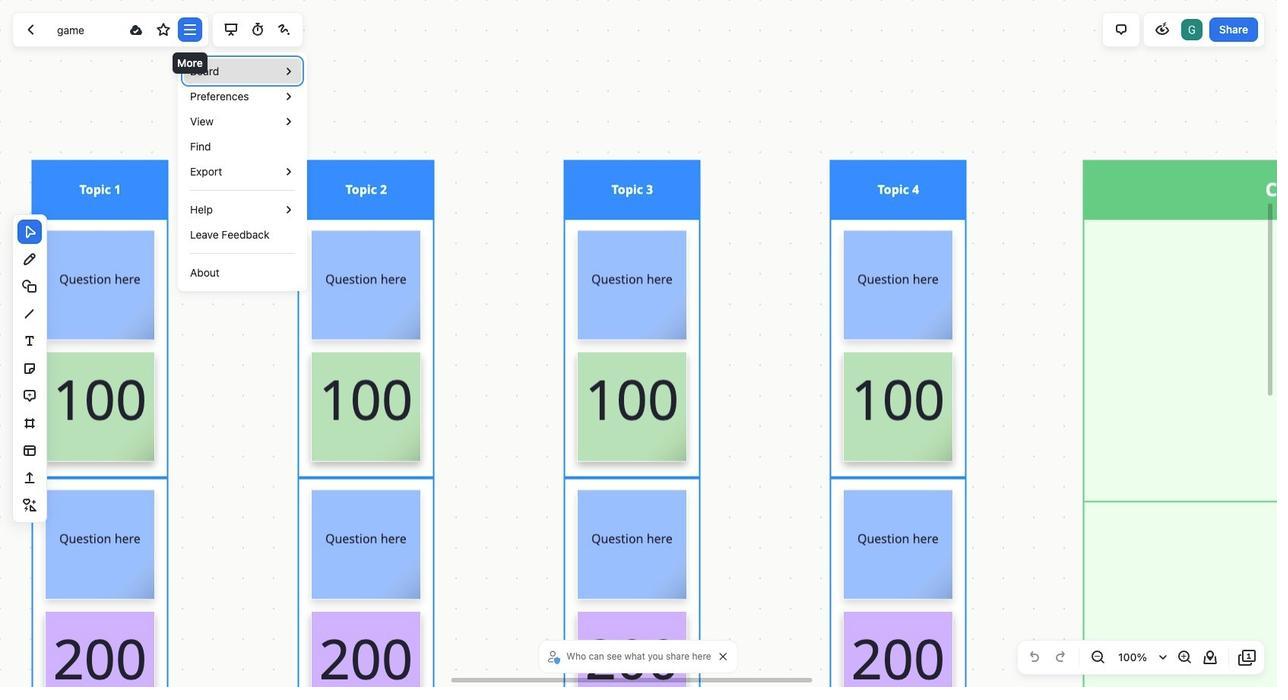Task type: vqa. For each thing, say whether or not it's contained in the screenshot.
Fax Number text box at the bottom of the page
no



Task type: describe. For each thing, give the bounding box(es) containing it.
laser image
[[275, 21, 294, 39]]

presentation image
[[222, 21, 240, 39]]

about, submenu menu item
[[190, 265, 220, 281]]

pages image
[[1239, 649, 1257, 667]]

help, submenu menu item
[[190, 202, 213, 218]]

1 menu item from the top
[[184, 59, 301, 84]]

2 menu item from the top
[[184, 84, 301, 109]]

zoom in image
[[1176, 649, 1194, 667]]

Document name text field
[[46, 17, 122, 42]]

view, submenu menu item
[[190, 113, 214, 129]]

zoom out image
[[1089, 649, 1107, 667]]

3 menu item from the top
[[184, 109, 301, 134]]

dashboard image
[[22, 21, 40, 39]]



Task type: locate. For each thing, give the bounding box(es) containing it.
menu item up the leave feedback, submenu menu item
[[184, 197, 301, 222]]

comment panel image
[[1112, 21, 1131, 39]]

close image
[[720, 653, 728, 661]]

more options image
[[181, 21, 199, 39]]

star this whiteboard image
[[154, 21, 172, 39]]

timer image
[[249, 21, 267, 39]]

find menu item
[[190, 138, 211, 154]]

5 menu item from the top
[[184, 197, 301, 222]]

mini map image
[[1202, 649, 1220, 667]]

menu item down board, submenu menu item
[[184, 84, 301, 109]]

preferences, submenu menu item
[[190, 88, 249, 104]]

export, submenu menu item
[[190, 164, 222, 179]]

tooltip
[[178, 52, 307, 291]]

board, submenu menu item
[[190, 63, 219, 79]]

menu item up preferences, submenu menu item
[[184, 59, 301, 84]]

menu item down preferences, submenu menu item
[[184, 109, 301, 134]]

menu
[[184, 59, 301, 285]]

4 menu item from the top
[[184, 159, 301, 184]]

list item
[[1180, 17, 1205, 42]]

menu item down find menu item
[[184, 159, 301, 184]]

list
[[1180, 17, 1205, 42]]

leave feedback, submenu menu item
[[190, 227, 270, 243]]

menu item
[[184, 59, 301, 84], [184, 84, 301, 109], [184, 109, 301, 134], [184, 159, 301, 184], [184, 197, 301, 222]]



